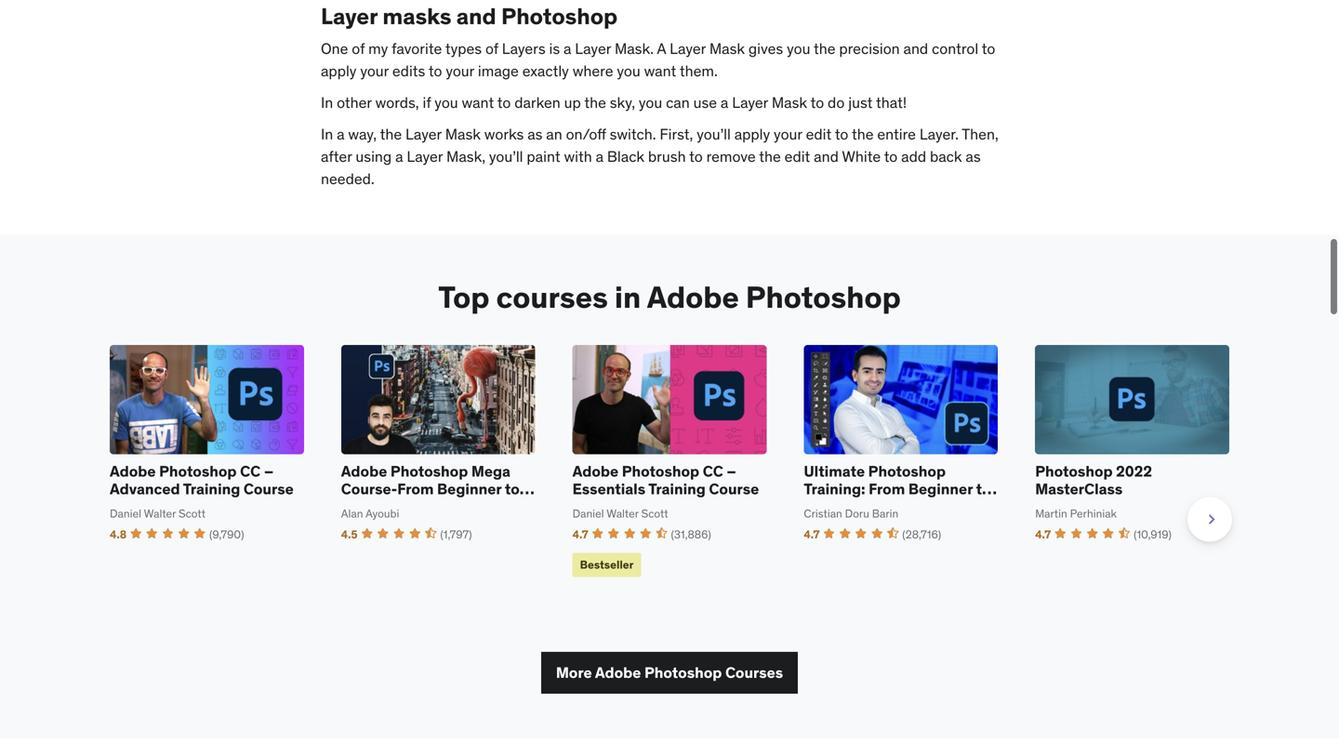 Task type: describe. For each thing, give the bounding box(es) containing it.
alan
[[341, 506, 363, 521]]

control
[[932, 39, 979, 58]]

a right using
[[395, 147, 403, 166]]

adobe photoshop mega course-from beginner to super designer
[[341, 462, 520, 517]]

adobe inside more adobe photoshop courses link
[[595, 663, 641, 682]]

barin
[[872, 506, 899, 521]]

your inside in a way, the layer mask works as an on/off switch. first, you'll apply your edit to the entire layer. then, after using a layer mask, you'll paint with a black brush to remove the edit and white to add back as needed.
[[774, 125, 803, 144]]

adobe for adobe photoshop mega course-from beginner to super designer
[[341, 462, 387, 481]]

use
[[694, 93, 717, 112]]

the right remove
[[759, 147, 781, 166]]

photoshop 2022 masterclass martin perhiniak
[[1036, 462, 1153, 521]]

1 horizontal spatial you'll
[[697, 125, 731, 144]]

walter for essentials
[[607, 506, 639, 521]]

in a way, the layer mask works as an on/off switch. first, you'll apply your edit to the entire layer. then, after using a layer mask, you'll paint with a black brush to remove the edit and white to add back as needed.
[[321, 125, 999, 188]]

(1,797)
[[440, 527, 472, 542]]

layer right use
[[732, 93, 768, 112]]

ultimate
[[804, 462, 865, 481]]

is
[[549, 39, 560, 58]]

want inside layer masks and photoshop one of my favorite types of layers is a layer mask. a layer mask gives you the precision and control to apply your edits to your image exactly where you want them.
[[644, 61, 677, 80]]

the right up
[[585, 93, 606, 112]]

image
[[478, 61, 519, 80]]

adobe photoshop mega course-from beginner to super designer link
[[341, 462, 535, 517]]

one
[[321, 39, 348, 58]]

0 vertical spatial as
[[528, 125, 543, 144]]

just
[[849, 93, 873, 112]]

masks
[[383, 3, 452, 30]]

scott for advanced
[[179, 506, 206, 521]]

sky,
[[610, 93, 635, 112]]

course for essentials
[[709, 480, 759, 499]]

top
[[438, 279, 490, 316]]

walter for advanced
[[144, 506, 176, 521]]

mask inside layer masks and photoshop one of my favorite types of layers is a layer mask. a layer mask gives you the precision and control to apply your edits to your image exactly where you want them.
[[710, 39, 745, 58]]

to inside ultimate photoshop training: from beginner to pro 2024 + ai
[[977, 480, 991, 499]]

can
[[666, 93, 690, 112]]

works
[[484, 125, 524, 144]]

+
[[872, 497, 881, 517]]

back
[[930, 147, 962, 166]]

layer left mask,
[[407, 147, 443, 166]]

layer masks and photoshop one of my favorite types of layers is a layer mask. a layer mask gives you the precision and control to apply your edits to your image exactly where you want them.
[[321, 3, 996, 80]]

an
[[546, 125, 563, 144]]

on/off
[[566, 125, 606, 144]]

types
[[445, 39, 482, 58]]

ultimate photoshop training: from beginner to pro 2024 + ai link
[[804, 462, 998, 517]]

favorite
[[392, 39, 442, 58]]

them.
[[680, 61, 718, 80]]

photoshop inside adobe photoshop mega course-from beginner to super designer
[[391, 462, 468, 481]]

then,
[[962, 125, 999, 144]]

way,
[[348, 125, 377, 144]]

ayoubi
[[366, 506, 399, 521]]

1 vertical spatial you'll
[[489, 147, 523, 166]]

0 vertical spatial and
[[457, 3, 497, 30]]

add
[[902, 147, 927, 166]]

mega
[[472, 462, 511, 481]]

2022
[[1117, 462, 1153, 481]]

more
[[556, 663, 592, 682]]

mask,
[[447, 147, 486, 166]]

layer.
[[920, 125, 959, 144]]

needed.
[[321, 169, 375, 188]]

2024
[[832, 497, 868, 517]]

if
[[423, 93, 431, 112]]

4.5
[[341, 527, 358, 542]]

(31,886)
[[671, 527, 712, 542]]

my
[[368, 39, 388, 58]]

– for essentials
[[727, 462, 737, 481]]

0 vertical spatial edit
[[806, 125, 832, 144]]

entire
[[878, 125, 916, 144]]

daniel for advanced
[[110, 506, 141, 521]]

doru
[[845, 506, 870, 521]]

cristian doru barin
[[804, 506, 899, 521]]

super
[[341, 497, 384, 517]]

1 vertical spatial mask
[[772, 93, 808, 112]]

course-
[[341, 480, 398, 499]]

photoshop inside photoshop 2022 masterclass martin perhiniak
[[1036, 462, 1113, 481]]

1 vertical spatial and
[[904, 39, 929, 58]]

from inside ultimate photoshop training: from beginner to pro 2024 + ai
[[869, 480, 906, 499]]

cristian
[[804, 506, 843, 521]]

(9,790)
[[209, 527, 244, 542]]

alan ayoubi
[[341, 506, 399, 521]]

photoshop 2022 masterclass link
[[1036, 462, 1230, 500]]

pro
[[804, 497, 829, 517]]

bestseller
[[580, 558, 634, 572]]

do
[[828, 93, 845, 112]]

darken
[[515, 93, 561, 112]]

black
[[607, 147, 645, 166]]

you left can
[[639, 93, 663, 112]]

1 of from the left
[[352, 39, 365, 58]]

top courses in adobe photoshop
[[438, 279, 901, 316]]

white
[[842, 147, 881, 166]]

gives
[[749, 39, 784, 58]]

in other words, if you want to darken up the sky, you can use a layer mask to do just that!
[[321, 93, 911, 112]]

1 vertical spatial as
[[966, 147, 981, 166]]

you right gives
[[787, 39, 811, 58]]

you down mask.
[[617, 61, 641, 80]]

edits
[[393, 61, 425, 80]]

martin
[[1036, 506, 1068, 521]]

ultimate photoshop training: from beginner to pro 2024 + ai
[[804, 462, 991, 517]]

where
[[573, 61, 614, 80]]



Task type: vqa. For each thing, say whether or not it's contained in the screenshot.
1st articles from the bottom of the page
no



Task type: locate. For each thing, give the bounding box(es) containing it.
as
[[528, 125, 543, 144], [966, 147, 981, 166]]

training inside the adobe photoshop cc – essentials training course daniel walter scott
[[649, 480, 706, 499]]

1 horizontal spatial training
[[649, 480, 706, 499]]

0 horizontal spatial scott
[[179, 506, 206, 521]]

from
[[398, 480, 434, 499], [869, 480, 906, 499]]

a right with
[[596, 147, 604, 166]]

0 horizontal spatial daniel
[[110, 506, 141, 521]]

1 horizontal spatial scott
[[642, 506, 669, 521]]

walter inside the adobe photoshop cc – essentials training course daniel walter scott
[[607, 506, 639, 521]]

adobe photoshop cc – essentials training course link
[[573, 462, 767, 500]]

4.7 for ultimate photoshop training: from beginner to pro 2024 + ai
[[804, 527, 820, 542]]

(28,716)
[[903, 527, 942, 542]]

after
[[321, 147, 352, 166]]

0 horizontal spatial walter
[[144, 506, 176, 521]]

layer up one
[[321, 3, 378, 30]]

mask.
[[615, 39, 654, 58]]

cc for essentials
[[703, 462, 724, 481]]

layers
[[502, 39, 546, 58]]

and left white
[[814, 147, 839, 166]]

1 horizontal spatial and
[[814, 147, 839, 166]]

you'll
[[697, 125, 731, 144], [489, 147, 523, 166]]

adobe inside adobe photoshop cc – advanced training course daniel walter scott
[[110, 462, 156, 481]]

2 scott from the left
[[642, 506, 669, 521]]

0 horizontal spatial as
[[528, 125, 543, 144]]

layer
[[321, 3, 378, 30], [575, 39, 611, 58], [670, 39, 706, 58], [732, 93, 768, 112], [406, 125, 442, 144], [407, 147, 443, 166]]

perhiniak
[[1070, 506, 1117, 521]]

4.8
[[110, 527, 127, 542]]

your down "my"
[[360, 61, 389, 80]]

2 training from the left
[[649, 480, 706, 499]]

beginner inside adobe photoshop mega course-from beginner to super designer
[[437, 480, 502, 499]]

0 vertical spatial apply
[[321, 61, 357, 80]]

mask left do at the right top of the page
[[772, 93, 808, 112]]

2 vertical spatial mask
[[445, 125, 481, 144]]

from inside adobe photoshop mega course-from beginner to super designer
[[398, 480, 434, 499]]

1 horizontal spatial your
[[446, 61, 475, 80]]

that!
[[876, 93, 907, 112]]

1 horizontal spatial daniel
[[573, 506, 604, 521]]

1 horizontal spatial want
[[644, 61, 677, 80]]

0 vertical spatial want
[[644, 61, 677, 80]]

photoshop inside ultimate photoshop training: from beginner to pro 2024 + ai
[[869, 462, 946, 481]]

a left way,
[[337, 125, 345, 144]]

0 horizontal spatial and
[[457, 3, 497, 30]]

a
[[564, 39, 572, 58], [721, 93, 729, 112], [337, 125, 345, 144], [395, 147, 403, 166], [596, 147, 604, 166]]

remove
[[707, 147, 756, 166]]

course for advanced
[[244, 480, 294, 499]]

scott for essentials
[[642, 506, 669, 521]]

using
[[356, 147, 392, 166]]

edit down do at the right top of the page
[[806, 125, 832, 144]]

0 horizontal spatial of
[[352, 39, 365, 58]]

– inside the adobe photoshop cc – essentials training course daniel walter scott
[[727, 462, 737, 481]]

you'll up remove
[[697, 125, 731, 144]]

4.7 up bestseller on the bottom of page
[[573, 527, 589, 542]]

apply
[[321, 61, 357, 80], [735, 125, 771, 144]]

cc inside the adobe photoshop cc – essentials training course daniel walter scott
[[703, 462, 724, 481]]

your
[[360, 61, 389, 80], [446, 61, 475, 80], [774, 125, 803, 144]]

4.7 for photoshop 2022 masterclass
[[1036, 527, 1052, 542]]

training:
[[804, 480, 866, 499]]

scott down adobe photoshop cc – essentials training course link
[[642, 506, 669, 521]]

0 horizontal spatial cc
[[240, 462, 261, 481]]

photoshop inside adobe photoshop cc – advanced training course daniel walter scott
[[159, 462, 237, 481]]

and up 'types'
[[457, 3, 497, 30]]

2 – from the left
[[727, 462, 737, 481]]

1 vertical spatial apply
[[735, 125, 771, 144]]

2 cc from the left
[[703, 462, 724, 481]]

1 training from the left
[[183, 480, 240, 499]]

1 horizontal spatial mask
[[710, 39, 745, 58]]

masterclass
[[1036, 480, 1123, 499]]

1 horizontal spatial as
[[966, 147, 981, 166]]

0 horizontal spatial 4.7
[[573, 527, 589, 542]]

scott
[[179, 506, 206, 521], [642, 506, 669, 521]]

photoshop inside the adobe photoshop cc – essentials training course daniel walter scott
[[622, 462, 700, 481]]

1 horizontal spatial walter
[[607, 506, 639, 521]]

1 horizontal spatial cc
[[703, 462, 724, 481]]

other
[[337, 93, 372, 112]]

want
[[644, 61, 677, 80], [462, 93, 494, 112]]

0 horizontal spatial your
[[360, 61, 389, 80]]

4.7 down cristian
[[804, 527, 820, 542]]

0 vertical spatial in
[[321, 93, 333, 112]]

1 in from the top
[[321, 93, 333, 112]]

adobe inside the adobe photoshop cc – essentials training course daniel walter scott
[[573, 462, 619, 481]]

apply inside in a way, the layer mask works as an on/off switch. first, you'll apply your edit to the entire layer. then, after using a layer mask, you'll paint with a black brush to remove the edit and white to add back as needed.
[[735, 125, 771, 144]]

in inside in a way, the layer mask works as an on/off switch. first, you'll apply your edit to the entire layer. then, after using a layer mask, you'll paint with a black brush to remove the edit and white to add back as needed.
[[321, 125, 333, 144]]

adobe photoshop cc – advanced training course link
[[110, 462, 304, 500]]

0 vertical spatial you'll
[[697, 125, 731, 144]]

course inside the adobe photoshop cc – essentials training course daniel walter scott
[[709, 480, 759, 499]]

walter inside adobe photoshop cc – advanced training course daniel walter scott
[[144, 506, 176, 521]]

you'll down works
[[489, 147, 523, 166]]

course
[[244, 480, 294, 499], [709, 480, 759, 499]]

1 cc from the left
[[240, 462, 261, 481]]

words,
[[376, 93, 419, 112]]

as down then,
[[966, 147, 981, 166]]

2 horizontal spatial and
[[904, 39, 929, 58]]

0 horizontal spatial training
[[183, 480, 240, 499]]

in up after
[[321, 125, 333, 144]]

mask inside in a way, the layer mask works as an on/off switch. first, you'll apply your edit to the entire layer. then, after using a layer mask, you'll paint with a black brush to remove the edit and white to add back as needed.
[[445, 125, 481, 144]]

1 daniel from the left
[[110, 506, 141, 521]]

brush
[[648, 147, 686, 166]]

apply up remove
[[735, 125, 771, 144]]

courses
[[726, 663, 784, 682]]

scott inside adobe photoshop cc – advanced training course daniel walter scott
[[179, 506, 206, 521]]

2 vertical spatial and
[[814, 147, 839, 166]]

adobe
[[647, 279, 739, 316], [110, 462, 156, 481], [341, 462, 387, 481], [573, 462, 619, 481], [595, 663, 641, 682]]

beginner up (28,716)
[[909, 480, 973, 499]]

courses
[[496, 279, 608, 316]]

0 vertical spatial mask
[[710, 39, 745, 58]]

of left "my"
[[352, 39, 365, 58]]

1 course from the left
[[244, 480, 294, 499]]

in
[[615, 279, 641, 316]]

4.7 down martin
[[1036, 527, 1052, 542]]

walter down essentials
[[607, 506, 639, 521]]

1 vertical spatial want
[[462, 93, 494, 112]]

0 horizontal spatial you'll
[[489, 147, 523, 166]]

2 horizontal spatial mask
[[772, 93, 808, 112]]

edit
[[806, 125, 832, 144], [785, 147, 811, 166]]

2 from from the left
[[869, 480, 906, 499]]

2 daniel from the left
[[573, 506, 604, 521]]

(10,919)
[[1134, 527, 1172, 542]]

advanced
[[110, 480, 180, 499]]

training for essentials
[[649, 480, 706, 499]]

your down 'types'
[[446, 61, 475, 80]]

with
[[564, 147, 592, 166]]

2 horizontal spatial 4.7
[[1036, 527, 1052, 542]]

want down a
[[644, 61, 677, 80]]

1 vertical spatial edit
[[785, 147, 811, 166]]

you
[[787, 39, 811, 58], [617, 61, 641, 80], [435, 93, 458, 112], [639, 93, 663, 112]]

1 horizontal spatial beginner
[[909, 480, 973, 499]]

2 4.7 from the left
[[804, 527, 820, 542]]

cc up (9,790)
[[240, 462, 261, 481]]

the
[[814, 39, 836, 58], [585, 93, 606, 112], [380, 125, 402, 144], [852, 125, 874, 144], [759, 147, 781, 166]]

apply inside layer masks and photoshop one of my favorite types of layers is a layer mask. a layer mask gives you the precision and control to apply your edits to your image exactly where you want them.
[[321, 61, 357, 80]]

as left an
[[528, 125, 543, 144]]

0 horizontal spatial from
[[398, 480, 434, 499]]

mask
[[710, 39, 745, 58], [772, 93, 808, 112], [445, 125, 481, 144]]

a right 'is'
[[564, 39, 572, 58]]

walter
[[144, 506, 176, 521], [607, 506, 639, 521]]

0 horizontal spatial want
[[462, 93, 494, 112]]

mask up mask,
[[445, 125, 481, 144]]

1 horizontal spatial 4.7
[[804, 527, 820, 542]]

in for in a way, the layer mask works as an on/off switch. first, you'll apply your edit to the entire layer. then, after using a layer mask, you'll paint with a black brush to remove the edit and white to add back as needed.
[[321, 125, 333, 144]]

beginner
[[437, 480, 502, 499], [909, 480, 973, 499]]

2 in from the top
[[321, 125, 333, 144]]

daniel for essentials
[[573, 506, 604, 521]]

in left the other
[[321, 93, 333, 112]]

beginner inside ultimate photoshop training: from beginner to pro 2024 + ai
[[909, 480, 973, 499]]

adobe inside adobe photoshop mega course-from beginner to super designer
[[341, 462, 387, 481]]

1 – from the left
[[264, 462, 274, 481]]

adobe for adobe photoshop cc – advanced training course daniel walter scott
[[110, 462, 156, 481]]

designer
[[387, 497, 451, 517]]

scott inside the adobe photoshop cc – essentials training course daniel walter scott
[[642, 506, 669, 521]]

from up the ayoubi
[[398, 480, 434, 499]]

in for in other words, if you want to darken up the sky, you can use a layer mask to do just that!
[[321, 93, 333, 112]]

2 walter from the left
[[607, 506, 639, 521]]

scott down adobe photoshop cc – advanced training course link
[[179, 506, 206, 521]]

cc up (31,886)
[[703, 462, 724, 481]]

1 horizontal spatial of
[[486, 39, 499, 58]]

essentials
[[573, 480, 646, 499]]

the up white
[[852, 125, 874, 144]]

training for advanced
[[183, 480, 240, 499]]

0 horizontal spatial mask
[[445, 125, 481, 144]]

4.7 for adobe photoshop cc – essentials training course
[[573, 527, 589, 542]]

daniel inside adobe photoshop cc – advanced training course daniel walter scott
[[110, 506, 141, 521]]

1 horizontal spatial apply
[[735, 125, 771, 144]]

course inside adobe photoshop cc – advanced training course daniel walter scott
[[244, 480, 294, 499]]

more adobe photoshop courses
[[556, 663, 784, 682]]

1 beginner from the left
[[437, 480, 502, 499]]

2 of from the left
[[486, 39, 499, 58]]

daniel inside the adobe photoshop cc – essentials training course daniel walter scott
[[573, 506, 604, 521]]

–
[[264, 462, 274, 481], [727, 462, 737, 481]]

mask up them.
[[710, 39, 745, 58]]

photoshop inside layer masks and photoshop one of my favorite types of layers is a layer mask. a layer mask gives you the precision and control to apply your edits to your image exactly where you want them.
[[501, 3, 618, 30]]

2 beginner from the left
[[909, 480, 973, 499]]

layer down if
[[406, 125, 442, 144]]

and left control
[[904, 39, 929, 58]]

2 horizontal spatial your
[[774, 125, 803, 144]]

to inside adobe photoshop mega course-from beginner to super designer
[[505, 480, 520, 499]]

1 4.7 from the left
[[573, 527, 589, 542]]

daniel down essentials
[[573, 506, 604, 521]]

paint
[[527, 147, 561, 166]]

1 horizontal spatial course
[[709, 480, 759, 499]]

0 horizontal spatial beginner
[[437, 480, 502, 499]]

cc for advanced
[[240, 462, 261, 481]]

ai
[[884, 497, 898, 517]]

apply down one
[[321, 61, 357, 80]]

1 from from the left
[[398, 480, 434, 499]]

from up barin
[[869, 480, 906, 499]]

edit left white
[[785, 147, 811, 166]]

and
[[457, 3, 497, 30], [904, 39, 929, 58], [814, 147, 839, 166]]

adobe for adobe photoshop cc – essentials training course daniel walter scott
[[573, 462, 619, 481]]

exactly
[[523, 61, 569, 80]]

you right if
[[435, 93, 458, 112]]

of up image
[[486, 39, 499, 58]]

to
[[982, 39, 996, 58], [429, 61, 442, 80], [498, 93, 511, 112], [811, 93, 824, 112], [835, 125, 849, 144], [690, 147, 703, 166], [884, 147, 898, 166], [505, 480, 520, 499], [977, 480, 991, 499]]

layer up them.
[[670, 39, 706, 58]]

precision
[[840, 39, 900, 58]]

3 4.7 from the left
[[1036, 527, 1052, 542]]

training inside adobe photoshop cc – advanced training course daniel walter scott
[[183, 480, 240, 499]]

the left precision
[[814, 39, 836, 58]]

walter down the advanced
[[144, 506, 176, 521]]

– inside adobe photoshop cc – advanced training course daniel walter scott
[[264, 462, 274, 481]]

training up (9,790)
[[183, 480, 240, 499]]

up
[[564, 93, 581, 112]]

your down gives
[[774, 125, 803, 144]]

adobe photoshop cc – advanced training course daniel walter scott
[[110, 462, 294, 521]]

adobe photoshop cc – essentials training course daniel walter scott
[[573, 462, 759, 521]]

beginner up (1,797)
[[437, 480, 502, 499]]

more adobe photoshop courses link
[[541, 652, 798, 694]]

in
[[321, 93, 333, 112], [321, 125, 333, 144]]

a inside layer masks and photoshop one of my favorite types of layers is a layer mask. a layer mask gives you the precision and control to apply your edits to your image exactly where you want them.
[[564, 39, 572, 58]]

a right use
[[721, 93, 729, 112]]

daniel
[[110, 506, 141, 521], [573, 506, 604, 521]]

training up (31,886)
[[649, 480, 706, 499]]

the up using
[[380, 125, 402, 144]]

first,
[[660, 125, 693, 144]]

of
[[352, 39, 365, 58], [486, 39, 499, 58]]

1 horizontal spatial –
[[727, 462, 737, 481]]

and inside in a way, the layer mask works as an on/off switch. first, you'll apply your edit to the entire layer. then, after using a layer mask, you'll paint with a black brush to remove the edit and white to add back as needed.
[[814, 147, 839, 166]]

photoshop
[[501, 3, 618, 30], [746, 279, 901, 316], [159, 462, 237, 481], [391, 462, 468, 481], [622, 462, 700, 481], [869, 462, 946, 481], [1036, 462, 1113, 481], [645, 663, 722, 682]]

4.7
[[573, 527, 589, 542], [804, 527, 820, 542], [1036, 527, 1052, 542]]

1 scott from the left
[[179, 506, 206, 521]]

a
[[657, 39, 666, 58]]

– for advanced
[[264, 462, 274, 481]]

daniel up the '4.8'
[[110, 506, 141, 521]]

switch.
[[610, 125, 656, 144]]

1 walter from the left
[[144, 506, 176, 521]]

the inside layer masks and photoshop one of my favorite types of layers is a layer mask. a layer mask gives you the precision and control to apply your edits to your image exactly where you want them.
[[814, 39, 836, 58]]

cc inside adobe photoshop cc – advanced training course daniel walter scott
[[240, 462, 261, 481]]

1 vertical spatial in
[[321, 125, 333, 144]]

0 horizontal spatial course
[[244, 480, 294, 499]]

1 horizontal spatial from
[[869, 480, 906, 499]]

2 course from the left
[[709, 480, 759, 499]]

course up (31,886)
[[709, 480, 759, 499]]

0 horizontal spatial apply
[[321, 61, 357, 80]]

course up (9,790)
[[244, 480, 294, 499]]

layer up the where
[[575, 39, 611, 58]]

want down image
[[462, 93, 494, 112]]

0 horizontal spatial –
[[264, 462, 274, 481]]



